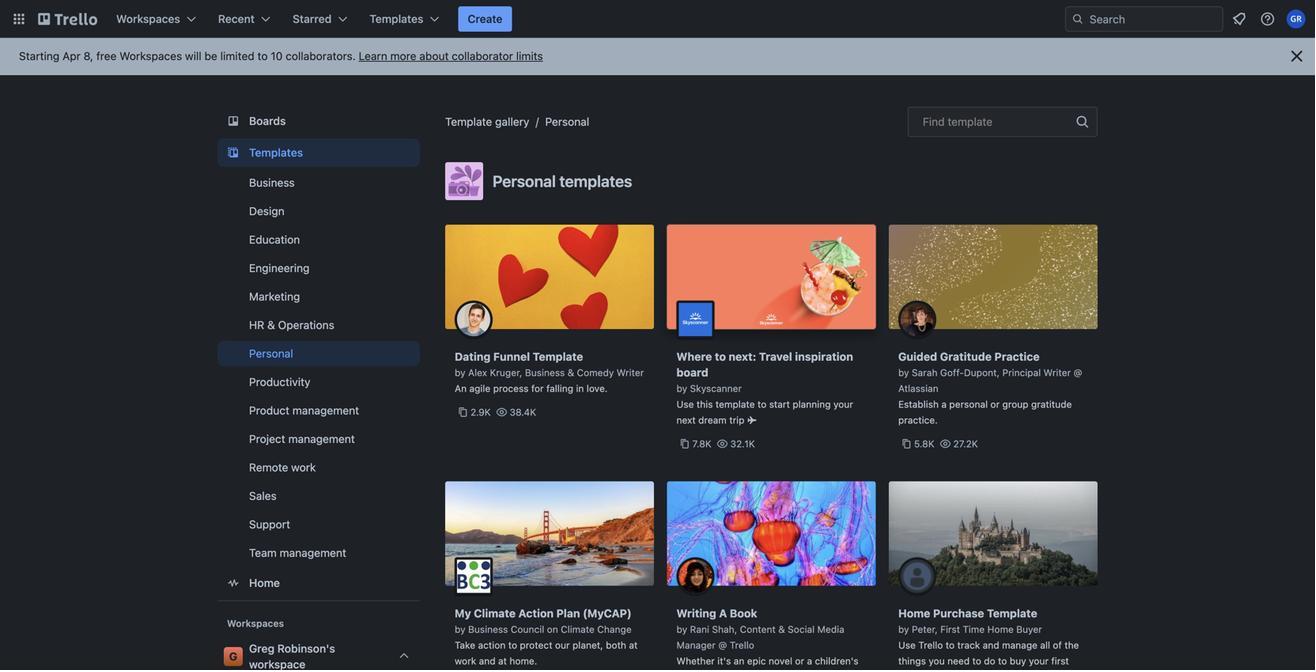 Task type: locate. For each thing, give the bounding box(es) containing it.
1 vertical spatial business
[[525, 367, 565, 378]]

by down board
[[677, 383, 688, 394]]

at down action
[[498, 656, 507, 667]]

2 writer from the left
[[1044, 367, 1071, 378]]

5.8k
[[915, 438, 935, 449]]

2 horizontal spatial &
[[779, 624, 785, 635]]

1 horizontal spatial your
[[1029, 656, 1049, 667]]

personal right gallery
[[546, 115, 590, 128]]

epic
[[748, 656, 766, 667]]

things
[[899, 656, 927, 667]]

1 vertical spatial personal link
[[218, 341, 420, 366]]

writer up 'gratitude'
[[1044, 367, 1071, 378]]

business inside dating funnel template by alex kruger, business & comedy writer an agile process for falling in love.
[[525, 367, 565, 378]]

and inside home purchase template by peter, first time home buyer use trello to track and manage all of the things you need to do  to buy your firs
[[983, 640, 1000, 651]]

at
[[629, 640, 638, 651], [498, 656, 507, 667]]

0 horizontal spatial work
[[291, 461, 316, 474]]

1 horizontal spatial @
[[1074, 367, 1083, 378]]

0 vertical spatial business
[[249, 176, 295, 189]]

1 vertical spatial work
[[455, 656, 477, 667]]

1 trello from the left
[[730, 640, 755, 651]]

need
[[948, 656, 970, 667]]

2 horizontal spatial business
[[525, 367, 565, 378]]

0 horizontal spatial trello
[[730, 640, 755, 651]]

home.
[[510, 656, 538, 667]]

and down action
[[479, 656, 496, 667]]

your inside where to next: travel inspiration board by skyscanner use this template to start planning your next dream trip ✈️
[[834, 399, 854, 410]]

1 vertical spatial template
[[716, 399, 755, 410]]

work down take
[[455, 656, 477, 667]]

to left next:
[[715, 350, 726, 363]]

or right novel
[[796, 656, 805, 667]]

marketing link
[[218, 284, 420, 309]]

business up design
[[249, 176, 295, 189]]

1 vertical spatial workspaces
[[120, 49, 182, 63]]

personal for right personal link
[[546, 115, 590, 128]]

8,
[[84, 49, 93, 63]]

by for guided
[[899, 367, 910, 378]]

management
[[293, 404, 359, 417], [288, 432, 355, 445], [280, 546, 346, 559]]

collaborator
[[452, 49, 513, 63]]

workspaces up free at left top
[[116, 12, 180, 25]]

hr
[[249, 318, 264, 332]]

0 vertical spatial a
[[942, 399, 947, 410]]

sarah goff-dupont, principal writer @ atlassian image
[[899, 301, 937, 339]]

management down productivity link
[[293, 404, 359, 417]]

0 horizontal spatial at
[[498, 656, 507, 667]]

trello up the an
[[730, 640, 755, 651]]

& left social
[[779, 624, 785, 635]]

business inside my climate action plan (mycap) by business council on climate change take action to protect our planet, both at work and at home.
[[468, 624, 508, 635]]

template up falling
[[533, 350, 583, 363]]

& inside writing a book by rani shah, content & social media manager @ trello whether it's an epic novel or a children's
[[779, 624, 785, 635]]

1 vertical spatial home
[[899, 607, 931, 620]]

gallery
[[495, 115, 530, 128]]

template inside home purchase template by peter, first time home buyer use trello to track and manage all of the things you need to do  to buy your firs
[[987, 607, 1038, 620]]

about
[[420, 49, 449, 63]]

1 horizontal spatial home
[[899, 607, 931, 620]]

1 horizontal spatial work
[[455, 656, 477, 667]]

rani shah, content & social media manager @ trello image
[[677, 557, 715, 595]]

by inside writing a book by rani shah, content & social media manager @ trello whether it's an epic novel or a children's
[[677, 624, 688, 635]]

next:
[[729, 350, 757, 363]]

climate down plan
[[561, 624, 595, 635]]

management inside "link"
[[293, 404, 359, 417]]

peter,
[[912, 624, 938, 635]]

0 horizontal spatial business
[[249, 176, 295, 189]]

Search field
[[1085, 7, 1223, 31]]

atlassian
[[899, 383, 939, 394]]

create
[[468, 12, 503, 25]]

skyscanner image
[[677, 301, 715, 339]]

1 vertical spatial management
[[288, 432, 355, 445]]

and up the do
[[983, 640, 1000, 651]]

trip
[[730, 415, 745, 426]]

0 horizontal spatial and
[[479, 656, 496, 667]]

1 horizontal spatial climate
[[561, 624, 595, 635]]

personal link right gallery
[[546, 115, 590, 128]]

by left sarah
[[899, 367, 910, 378]]

search image
[[1072, 13, 1085, 25]]

0 horizontal spatial climate
[[474, 607, 516, 620]]

project
[[249, 432, 285, 445]]

travel
[[759, 350, 793, 363]]

workspaces inside popup button
[[116, 12, 180, 25]]

personal up productivity
[[249, 347, 293, 360]]

this
[[697, 399, 713, 410]]

limits
[[516, 49, 543, 63]]

personal icon image
[[445, 162, 483, 200]]

home link
[[218, 569, 420, 597]]

2 vertical spatial &
[[779, 624, 785, 635]]

my climate action plan (mycap) by business council on climate change take action to protect our planet, both at work and at home.
[[455, 607, 638, 667]]

by inside my climate action plan (mycap) by business council on climate change take action to protect our planet, both at work and at home.
[[455, 624, 466, 635]]

1 horizontal spatial a
[[942, 399, 947, 410]]

1 horizontal spatial &
[[568, 367, 575, 378]]

guided gratitude practice by sarah goff-dupont, principal writer @ atlassian establish a personal or group gratitude practice.
[[899, 350, 1083, 426]]

to
[[258, 49, 268, 63], [715, 350, 726, 363], [758, 399, 767, 410], [509, 640, 518, 651], [946, 640, 955, 651], [973, 656, 982, 667], [999, 656, 1008, 667]]

business for dating
[[525, 367, 565, 378]]

board image
[[224, 112, 243, 131]]

by inside guided gratitude practice by sarah goff-dupont, principal writer @ atlassian establish a personal or group gratitude practice.
[[899, 367, 910, 378]]

2 horizontal spatial template
[[987, 607, 1038, 620]]

1 vertical spatial use
[[899, 640, 916, 651]]

10
[[271, 49, 283, 63]]

business
[[249, 176, 295, 189], [525, 367, 565, 378], [468, 624, 508, 635]]

recent
[[218, 12, 255, 25]]

workspaces down workspaces popup button
[[120, 49, 182, 63]]

0 vertical spatial personal link
[[546, 115, 590, 128]]

a left children's in the right of the page
[[807, 656, 813, 667]]

0 vertical spatial and
[[983, 640, 1000, 651]]

design
[[249, 205, 285, 218]]

0 horizontal spatial use
[[677, 399, 694, 410]]

council
[[511, 624, 545, 635]]

1 vertical spatial or
[[796, 656, 805, 667]]

trello down peter,
[[919, 640, 944, 651]]

greg
[[249, 642, 275, 655]]

0 horizontal spatial template
[[445, 115, 492, 128]]

1 vertical spatial a
[[807, 656, 813, 667]]

template up the buyer
[[987, 607, 1038, 620]]

1 vertical spatial and
[[479, 656, 496, 667]]

on
[[547, 624, 558, 635]]

1 horizontal spatial writer
[[1044, 367, 1071, 378]]

1 horizontal spatial personal link
[[546, 115, 590, 128]]

template up trip
[[716, 399, 755, 410]]

✈️
[[748, 415, 757, 426]]

work inside 'remote work' link
[[291, 461, 316, 474]]

at right 'both'
[[629, 640, 638, 651]]

use up the 'things'
[[899, 640, 916, 651]]

& inside dating funnel template by alex kruger, business & comedy writer an agile process for falling in love.
[[568, 367, 575, 378]]

1 horizontal spatial business
[[468, 624, 508, 635]]

templates down boards
[[249, 146, 303, 159]]

personal right personal icon
[[493, 172, 556, 190]]

dupont,
[[965, 367, 1000, 378]]

track
[[958, 640, 981, 651]]

0 vertical spatial template
[[445, 115, 492, 128]]

or left group
[[991, 399, 1000, 410]]

your down all
[[1029, 656, 1049, 667]]

by up an
[[455, 367, 466, 378]]

1 horizontal spatial template
[[533, 350, 583, 363]]

recent button
[[209, 6, 280, 32]]

business up action
[[468, 624, 508, 635]]

1 vertical spatial &
[[568, 367, 575, 378]]

1 vertical spatial your
[[1029, 656, 1049, 667]]

work
[[291, 461, 316, 474], [455, 656, 477, 667]]

0 horizontal spatial home
[[249, 576, 280, 589]]

27.2k
[[954, 438, 979, 449]]

writer right comedy
[[617, 367, 644, 378]]

productivity link
[[218, 370, 420, 395]]

comedy
[[577, 367, 614, 378]]

0 horizontal spatial your
[[834, 399, 854, 410]]

(mycap)
[[583, 607, 632, 620]]

team management link
[[218, 540, 420, 566]]

0 horizontal spatial a
[[807, 656, 813, 667]]

1 horizontal spatial trello
[[919, 640, 944, 651]]

use up next
[[677, 399, 694, 410]]

38.4k
[[510, 407, 537, 418]]

home for home purchase template by peter, first time home buyer use trello to track and manage all of the things you need to do  to buy your firs
[[899, 607, 931, 620]]

greg robinson (gregrobinson96) image
[[1287, 9, 1306, 28]]

a inside writing a book by rani shah, content & social media manager @ trello whether it's an epic novel or a children's
[[807, 656, 813, 667]]

@ right principal
[[1074, 367, 1083, 378]]

1 horizontal spatial and
[[983, 640, 1000, 651]]

0 vertical spatial personal
[[546, 115, 590, 128]]

home up peter,
[[899, 607, 931, 620]]

0 horizontal spatial &
[[267, 318, 275, 332]]

templates up more
[[370, 12, 424, 25]]

personal for personal templates
[[493, 172, 556, 190]]

a left the personal
[[942, 399, 947, 410]]

to left the do
[[973, 656, 982, 667]]

template right find
[[948, 115, 993, 128]]

remote
[[249, 461, 288, 474]]

by down my
[[455, 624, 466, 635]]

your right planning
[[834, 399, 854, 410]]

home purchase template by peter, first time home buyer use trello to track and manage all of the things you need to do  to buy your firs
[[899, 607, 1080, 670]]

shah,
[[712, 624, 738, 635]]

process
[[493, 383, 529, 394]]

1 vertical spatial personal
[[493, 172, 556, 190]]

0 horizontal spatial @
[[719, 640, 727, 651]]

time
[[963, 624, 985, 635]]

goff-
[[941, 367, 965, 378]]

1 horizontal spatial or
[[991, 399, 1000, 410]]

2 vertical spatial template
[[987, 607, 1038, 620]]

primary element
[[0, 0, 1316, 38]]

template
[[948, 115, 993, 128], [716, 399, 755, 410]]

2 vertical spatial management
[[280, 546, 346, 559]]

climate right my
[[474, 607, 516, 620]]

0 vertical spatial work
[[291, 461, 316, 474]]

home up manage
[[988, 624, 1014, 635]]

templates inside dropdown button
[[370, 12, 424, 25]]

1 horizontal spatial templates
[[370, 12, 424, 25]]

use inside where to next: travel inspiration board by skyscanner use this template to start planning your next dream trip ✈️
[[677, 399, 694, 410]]

engineering
[[249, 262, 310, 275]]

2 vertical spatial personal
[[249, 347, 293, 360]]

workspaces up greg
[[227, 618, 284, 629]]

0 horizontal spatial template
[[716, 399, 755, 410]]

& up falling
[[568, 367, 575, 378]]

template left gallery
[[445, 115, 492, 128]]

0 vertical spatial at
[[629, 640, 638, 651]]

2 vertical spatial business
[[468, 624, 508, 635]]

back to home image
[[38, 6, 97, 32]]

to left start
[[758, 399, 767, 410]]

1 vertical spatial climate
[[561, 624, 595, 635]]

to up "home."
[[509, 640, 518, 651]]

personal
[[546, 115, 590, 128], [493, 172, 556, 190], [249, 347, 293, 360]]

1 horizontal spatial at
[[629, 640, 638, 651]]

template for home
[[987, 607, 1038, 620]]

by inside dating funnel template by alex kruger, business & comedy writer an agile process for falling in love.
[[455, 367, 466, 378]]

home down the team
[[249, 576, 280, 589]]

template inside dating funnel template by alex kruger, business & comedy writer an agile process for falling in love.
[[533, 350, 583, 363]]

1 horizontal spatial use
[[899, 640, 916, 651]]

plan
[[557, 607, 580, 620]]

1 vertical spatial @
[[719, 640, 727, 651]]

by inside home purchase template by peter, first time home buyer use trello to track and manage all of the things you need to do  to buy your firs
[[899, 624, 910, 635]]

@ up 'it's'
[[719, 640, 727, 651]]

change
[[598, 624, 632, 635]]

0 vertical spatial home
[[249, 576, 280, 589]]

by left rani
[[677, 624, 688, 635]]

product
[[249, 404, 290, 417]]

0 horizontal spatial templates
[[249, 146, 303, 159]]

management for product management
[[293, 404, 359, 417]]

1 writer from the left
[[617, 367, 644, 378]]

0 vertical spatial &
[[267, 318, 275, 332]]

board
[[677, 366, 709, 379]]

boards
[[249, 114, 286, 127]]

management down support link
[[280, 546, 346, 559]]

2 trello from the left
[[919, 640, 944, 651]]

0 vertical spatial templates
[[370, 12, 424, 25]]

a
[[942, 399, 947, 410], [807, 656, 813, 667]]

1 vertical spatial templates
[[249, 146, 303, 159]]

productivity
[[249, 375, 311, 388]]

2 horizontal spatial home
[[988, 624, 1014, 635]]

0 vertical spatial management
[[293, 404, 359, 417]]

1 vertical spatial template
[[533, 350, 583, 363]]

personal link down 'hr & operations' link
[[218, 341, 420, 366]]

& right hr
[[267, 318, 275, 332]]

0 vertical spatial @
[[1074, 367, 1083, 378]]

business up for
[[525, 367, 565, 378]]

management down product management "link"
[[288, 432, 355, 445]]

education link
[[218, 227, 420, 252]]

agile
[[470, 383, 491, 394]]

0 vertical spatial use
[[677, 399, 694, 410]]

marketing
[[249, 290, 300, 303]]

0 vertical spatial workspaces
[[116, 12, 180, 25]]

alex
[[468, 367, 487, 378]]

0 vertical spatial or
[[991, 399, 1000, 410]]

writing a book by rani shah, content & social media manager @ trello whether it's an epic novel or a children's
[[677, 607, 859, 670]]

@ inside guided gratitude practice by sarah goff-dupont, principal writer @ atlassian establish a personal or group gratitude practice.
[[1074, 367, 1083, 378]]

2.9k
[[471, 407, 491, 418]]

home image
[[224, 574, 243, 593]]

0 horizontal spatial writer
[[617, 367, 644, 378]]

or
[[991, 399, 1000, 410], [796, 656, 805, 667]]

template gallery
[[445, 115, 530, 128]]

7.8k
[[693, 438, 712, 449]]

in
[[576, 383, 584, 394]]

work down project management
[[291, 461, 316, 474]]

0 vertical spatial your
[[834, 399, 854, 410]]

rani
[[690, 624, 710, 635]]

to inside my climate action plan (mycap) by business council on climate change take action to protect our planet, both at work and at home.
[[509, 640, 518, 651]]

1 horizontal spatial template
[[948, 115, 993, 128]]

project management link
[[218, 426, 420, 452]]

templates
[[370, 12, 424, 25], [249, 146, 303, 159]]

0 horizontal spatial personal link
[[218, 341, 420, 366]]

personal link
[[546, 115, 590, 128], [218, 341, 420, 366]]

by left peter,
[[899, 624, 910, 635]]

your
[[834, 399, 854, 410], [1029, 656, 1049, 667]]

0 vertical spatial template
[[948, 115, 993, 128]]

engineering link
[[218, 256, 420, 281]]

funnel
[[494, 350, 530, 363]]

0 horizontal spatial or
[[796, 656, 805, 667]]

where to next: travel inspiration board by skyscanner use this template to start planning your next dream trip ✈️
[[677, 350, 854, 426]]



Task type: vqa. For each thing, say whether or not it's contained in the screenshot.
Shah,
yes



Task type: describe. For each thing, give the bounding box(es) containing it.
alex kruger, business & comedy writer image
[[455, 301, 493, 339]]

templates
[[560, 172, 633, 190]]

boards link
[[218, 107, 420, 135]]

team management
[[249, 546, 346, 559]]

workspaces button
[[107, 6, 206, 32]]

your inside home purchase template by peter, first time home buyer use trello to track and manage all of the things you need to do  to buy your firs
[[1029, 656, 1049, 667]]

remote work
[[249, 461, 316, 474]]

learn
[[359, 49, 388, 63]]

you
[[929, 656, 945, 667]]

learn more about collaborator limits link
[[359, 49, 543, 63]]

0 vertical spatial climate
[[474, 607, 516, 620]]

action
[[519, 607, 554, 620]]

a inside guided gratitude practice by sarah goff-dupont, principal writer @ atlassian establish a personal or group gratitude practice.
[[942, 399, 947, 410]]

to down first
[[946, 640, 955, 651]]

practice.
[[899, 415, 938, 426]]

apr
[[63, 49, 81, 63]]

sales
[[249, 489, 277, 502]]

planning
[[793, 399, 831, 410]]

create button
[[458, 6, 512, 32]]

design link
[[218, 199, 420, 224]]

education
[[249, 233, 300, 246]]

project management
[[249, 432, 355, 445]]

principal
[[1003, 367, 1041, 378]]

writing
[[677, 607, 717, 620]]

free
[[96, 49, 117, 63]]

management for team management
[[280, 546, 346, 559]]

peter, first time home buyer image
[[899, 557, 937, 595]]

writer inside dating funnel template by alex kruger, business & comedy writer an agile process for falling in love.
[[617, 367, 644, 378]]

workspace
[[249, 658, 306, 670]]

buy
[[1010, 656, 1027, 667]]

practice
[[995, 350, 1040, 363]]

establish
[[899, 399, 939, 410]]

guided
[[899, 350, 938, 363]]

to right the do
[[999, 656, 1008, 667]]

& for writing
[[779, 624, 785, 635]]

it's
[[718, 656, 731, 667]]

an
[[734, 656, 745, 667]]

novel
[[769, 656, 793, 667]]

gratitude
[[941, 350, 992, 363]]

trello inside home purchase template by peter, first time home buyer use trello to track and manage all of the things you need to do  to buy your firs
[[919, 640, 944, 651]]

or inside guided gratitude practice by sarah goff-dupont, principal writer @ atlassian establish a personal or group gratitude practice.
[[991, 399, 1000, 410]]

@ inside writing a book by rani shah, content & social media manager @ trello whether it's an epic novel or a children's
[[719, 640, 727, 651]]

love.
[[587, 383, 608, 394]]

by for writing
[[677, 624, 688, 635]]

management for project management
[[288, 432, 355, 445]]

do
[[985, 656, 996, 667]]

personal
[[950, 399, 988, 410]]

by inside where to next: travel inspiration board by skyscanner use this template to start planning your next dream trip ✈️
[[677, 383, 688, 394]]

and inside my climate action plan (mycap) by business council on climate change take action to protect our planet, both at work and at home.
[[479, 656, 496, 667]]

be
[[205, 49, 217, 63]]

both
[[606, 640, 627, 651]]

writer inside guided gratitude practice by sarah goff-dupont, principal writer @ atlassian establish a personal or group gratitude practice.
[[1044, 367, 1071, 378]]

inspiration
[[795, 350, 854, 363]]

business council on climate change image
[[455, 557, 493, 595]]

gratitude
[[1032, 399, 1072, 410]]

product management
[[249, 404, 359, 417]]

or inside writing a book by rani shah, content & social media manager @ trello whether it's an epic novel or a children's
[[796, 656, 805, 667]]

starting
[[19, 49, 60, 63]]

2 vertical spatial workspaces
[[227, 618, 284, 629]]

group
[[1003, 399, 1029, 410]]

template board image
[[224, 143, 243, 162]]

content
[[740, 624, 776, 635]]

& inside 'hr & operations' link
[[267, 318, 275, 332]]

buyer
[[1017, 624, 1043, 635]]

use inside home purchase template by peter, first time home buyer use trello to track and manage all of the things you need to do  to buy your firs
[[899, 640, 916, 651]]

support link
[[218, 512, 420, 537]]

& for dating
[[568, 367, 575, 378]]

starting apr 8, free workspaces will be limited to 10 collaborators. learn more about collaborator limits
[[19, 49, 543, 63]]

more
[[391, 49, 417, 63]]

templates button
[[360, 6, 449, 32]]

next
[[677, 415, 696, 426]]

greg robinson's workspace
[[249, 642, 335, 670]]

sarah
[[912, 367, 938, 378]]

will
[[185, 49, 202, 63]]

hr & operations link
[[218, 313, 420, 338]]

falling
[[547, 383, 574, 394]]

business for my
[[468, 624, 508, 635]]

1 vertical spatial at
[[498, 656, 507, 667]]

children's
[[815, 656, 859, 667]]

trello inside writing a book by rani shah, content & social media manager @ trello whether it's an epic novel or a children's
[[730, 640, 755, 651]]

template inside field
[[948, 115, 993, 128]]

0 notifications image
[[1230, 9, 1249, 28]]

Find template field
[[908, 107, 1098, 137]]

social
[[788, 624, 815, 635]]

to left 10
[[258, 49, 268, 63]]

work inside my climate action plan (mycap) by business council on climate change take action to protect our planet, both at work and at home.
[[455, 656, 477, 667]]

by for dating
[[455, 367, 466, 378]]

where
[[677, 350, 712, 363]]

home for home
[[249, 576, 280, 589]]

template inside where to next: travel inspiration board by skyscanner use this template to start planning your next dream trip ✈️
[[716, 399, 755, 410]]

of
[[1053, 640, 1063, 651]]

an
[[455, 383, 467, 394]]

personal templates
[[493, 172, 633, 190]]

template for dating
[[533, 350, 583, 363]]

business link
[[218, 170, 420, 195]]

my
[[455, 607, 471, 620]]

start
[[770, 399, 790, 410]]

starred
[[293, 12, 332, 25]]

support
[[249, 518, 290, 531]]

take
[[455, 640, 476, 651]]

limited
[[220, 49, 255, 63]]

book
[[730, 607, 758, 620]]

by for home
[[899, 624, 910, 635]]

open information menu image
[[1260, 11, 1276, 27]]

sales link
[[218, 483, 420, 509]]

2 vertical spatial home
[[988, 624, 1014, 635]]

all
[[1041, 640, 1051, 651]]

find template
[[923, 115, 993, 128]]

g
[[229, 650, 238, 663]]



